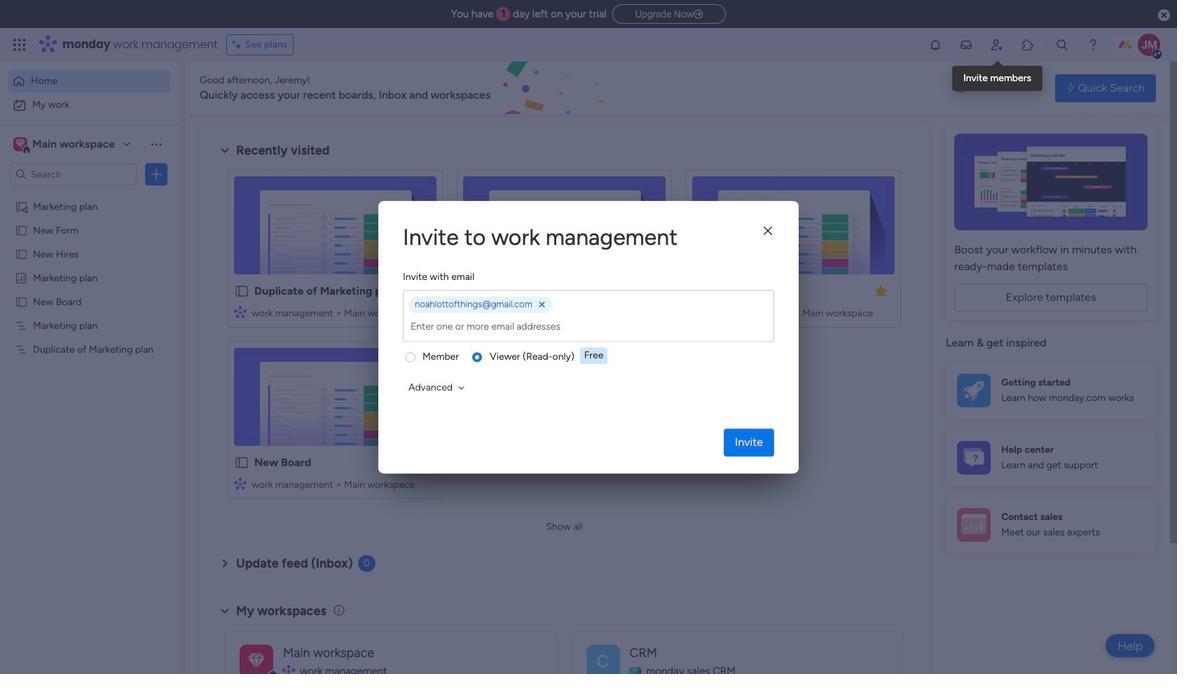 Task type: locate. For each thing, give the bounding box(es) containing it.
option
[[8, 70, 170, 92], [8, 94, 170, 116], [0, 194, 179, 197]]

workspace image
[[13, 137, 27, 152]]

jeremy miller image
[[1138, 34, 1160, 56]]

2 horizontal spatial public board image
[[463, 284, 479, 299]]

notifications image
[[928, 38, 942, 52]]

1 vertical spatial public board image
[[463, 284, 479, 299]]

public board image for middle component image
[[234, 455, 249, 471]]

0 element
[[358, 556, 375, 572]]

0 vertical spatial public board image
[[15, 247, 28, 261]]

list box
[[0, 192, 179, 550]]

component image
[[463, 306, 476, 318], [234, 477, 247, 490], [283, 666, 295, 675]]

0 vertical spatial option
[[8, 70, 170, 92]]

1 horizontal spatial component image
[[283, 666, 295, 675]]

2 vertical spatial option
[[0, 194, 179, 197]]

workspace image
[[16, 137, 25, 152], [240, 645, 273, 675], [586, 645, 620, 675], [248, 649, 265, 674]]

2 horizontal spatial component image
[[463, 306, 476, 318]]

monday marketplace image
[[1021, 38, 1035, 52]]

select product image
[[13, 38, 27, 52]]

shareable board image
[[15, 200, 28, 213]]

v2 user feedback image
[[957, 80, 968, 96]]

public board image
[[15, 247, 28, 261], [463, 284, 479, 299], [234, 455, 249, 471]]

v2 bolt switch image
[[1066, 80, 1075, 96]]

update feed image
[[959, 38, 973, 52]]

public board image for top component image
[[463, 284, 479, 299]]

close my workspaces image
[[216, 603, 233, 620]]

1 vertical spatial component image
[[234, 477, 247, 490]]

public board image down shareable board icon
[[15, 224, 28, 237]]

angle down image
[[458, 383, 465, 393]]

public board image
[[15, 224, 28, 237], [234, 284, 249, 299], [15, 295, 28, 308]]

Search in workspace field
[[29, 166, 117, 183]]

search everything image
[[1055, 38, 1069, 52]]

2 vertical spatial public board image
[[234, 455, 249, 471]]

quick search results list box
[[216, 159, 912, 516]]

0 horizontal spatial component image
[[234, 477, 247, 490]]

1 horizontal spatial public board image
[[234, 455, 249, 471]]

0 horizontal spatial public board image
[[15, 247, 28, 261]]

2 vertical spatial component image
[[283, 666, 295, 675]]

workspace selection element
[[13, 136, 117, 154]]

help center element
[[946, 430, 1156, 486]]



Task type: vqa. For each thing, say whether or not it's contained in the screenshot.
the bottommost Workspace image
yes



Task type: describe. For each thing, give the bounding box(es) containing it.
close image
[[764, 227, 772, 237]]

see plans image
[[232, 37, 245, 53]]

public dashboard image
[[15, 271, 28, 284]]

invite members image
[[990, 38, 1004, 52]]

0 vertical spatial component image
[[463, 306, 476, 318]]

remove noahlottofthings@gmail.com image
[[539, 301, 545, 308]]

help image
[[1086, 38, 1100, 52]]

shareable board image
[[692, 284, 708, 299]]

contact sales element
[[946, 497, 1156, 553]]

component image
[[234, 306, 247, 318]]

1 vertical spatial option
[[8, 94, 170, 116]]

add to favorites image
[[645, 284, 659, 298]]

public board image up component icon
[[234, 284, 249, 299]]

Enter one or more email addresses text field
[[406, 313, 771, 341]]

dapulse rightstroke image
[[694, 9, 703, 20]]

dapulse close image
[[1158, 8, 1170, 22]]

remove from favorites image
[[874, 284, 888, 298]]

public board image down public dashboard icon
[[15, 295, 28, 308]]

templates image image
[[958, 134, 1143, 231]]

add to favorites image
[[415, 284, 429, 298]]

getting started element
[[946, 363, 1156, 419]]

close recently visited image
[[216, 142, 233, 159]]

open update feed (inbox) image
[[216, 556, 233, 572]]



